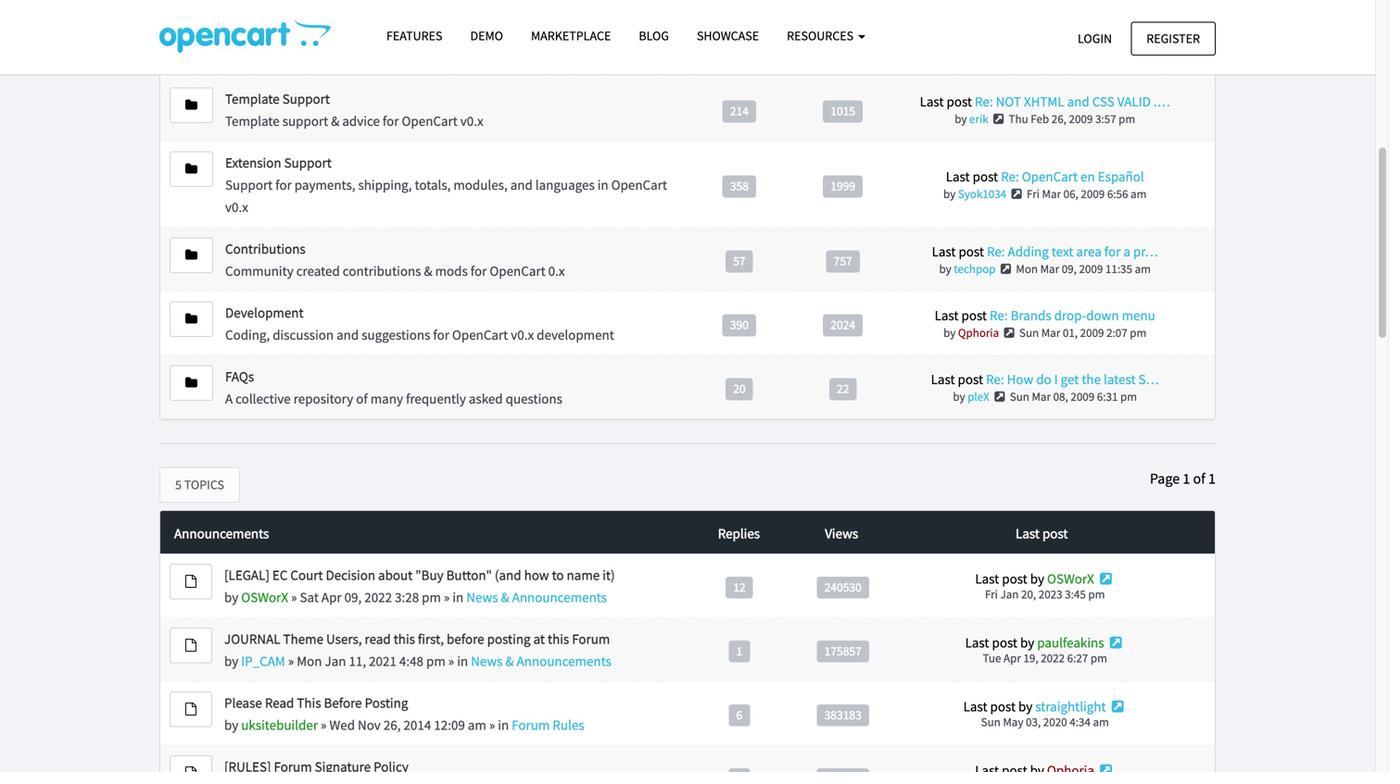 Task type: locate. For each thing, give the bounding box(es) containing it.
osworx link right 20,
[[1047, 570, 1094, 588]]

faqs link
[[225, 368, 254, 386]]

1 horizontal spatial tue
[[1014, 47, 1033, 63]]

in inside [legal] ec court decision about "buy button" (and how to name it) by osworx » sat apr 09, 2022 3:28 pm » in news & announcements
[[453, 589, 464, 606]]

in
[[597, 176, 608, 194], [453, 589, 464, 606], [457, 653, 468, 670], [498, 717, 509, 734]]

and up thu feb 26, 2009 3:57 pm
[[1067, 93, 1089, 110]]

1 vertical spatial go to last post image
[[1109, 700, 1127, 714]]

straightlight link
[[1035, 698, 1106, 716]]

go to last post image up fri jan 20, 2023 3:45 pm
[[1097, 572, 1115, 586]]

for for last post re: adding text area for a pr…
[[1104, 243, 1121, 261]]

pm for sun mar 01, 2009 2:07 pm
[[1130, 325, 1147, 341]]

0 vertical spatial 2022
[[364, 589, 392, 606]]

coding,
[[225, 326, 270, 344]]

post left 19,
[[992, 634, 1017, 652]]

0 vertical spatial tue
[[1014, 47, 1033, 63]]

2022 down about
[[364, 589, 392, 606]]

2 vertical spatial file o image
[[185, 767, 196, 773]]

post for paulfeakins
[[992, 634, 1017, 652]]

2009 for español
[[1081, 186, 1105, 202]]

template support image
[[185, 99, 197, 112]]

2 vertical spatial view the latest post image
[[992, 391, 1007, 403]]

view the latest post image right plex link in the bottom of the page
[[992, 391, 1007, 403]]

1 horizontal spatial this
[[548, 630, 569, 648]]

last left 20,
[[975, 570, 999, 588]]

and inside extension support support for payments, shipping, totals, modules, and languages in opencart v0.x
[[510, 176, 533, 194]]

2 vertical spatial sun
[[981, 715, 1001, 730]]

0 vertical spatial 26,
[[1052, 111, 1066, 127]]

2009 down login
[[1073, 47, 1097, 63]]

pm for fri jan 20, 2023 3:45 pm
[[1088, 587, 1105, 602]]

for for template support template support & advice for opencart v0.x
[[383, 112, 399, 130]]

post up by plex
[[958, 371, 983, 388]]

last left may
[[963, 698, 987, 716]]

development image
[[185, 313, 197, 326]]

announcements inside [legal] ec court decision about "buy button" (and how to name it) by osworx » sat apr 09, 2022 3:28 pm » in news & announcements
[[512, 589, 607, 606]]

last left not
[[920, 93, 944, 110]]

last for last post
[[1016, 525, 1040, 542]]

2 vertical spatial v0.x
[[511, 326, 534, 344]]

»
[[291, 589, 297, 606], [444, 589, 450, 606], [288, 653, 294, 670], [448, 653, 454, 670], [321, 717, 327, 734], [489, 717, 495, 734]]

button"
[[446, 567, 492, 584]]

1 vertical spatial 09,
[[344, 589, 362, 606]]

pr…
[[1133, 243, 1158, 261]]

news & announcements link down "how"
[[466, 589, 607, 606]]

re: for re: how do i get the latest s…
[[986, 371, 1004, 388]]

6:27
[[1067, 651, 1088, 666]]

mar for how
[[1032, 389, 1051, 405]]

0 horizontal spatial mon
[[297, 653, 322, 670]]

feb down xhtml
[[1031, 111, 1049, 127]]

1 horizontal spatial forum
[[572, 630, 610, 648]]

re: for re: opencart en español
[[1001, 168, 1019, 186]]

0 horizontal spatial fri
[[985, 587, 998, 602]]

opencart inside bug reports enter all opencart 0.x bugs here
[[276, 48, 332, 66]]

0 vertical spatial feb
[[1035, 47, 1054, 63]]

opencart inside contributions community created contributions & mods for opencart 0.x
[[490, 262, 545, 280]]

1 vertical spatial of
[[1193, 470, 1205, 489]]

menu
[[1122, 307, 1155, 325]]

apr left 19,
[[1004, 651, 1021, 666]]

news down the 'before'
[[471, 653, 503, 670]]

re: up techpop link
[[987, 243, 1005, 261]]

forum inside please read this before posting by uksitebuilder » wed nov 26, 2014 12:09 am » in forum rules
[[512, 717, 550, 734]]

in inside extension support support for payments, shipping, totals, modules, and languages in opencart v0.x
[[597, 176, 608, 194]]

0 vertical spatial osworx
[[1047, 570, 1094, 588]]

2024
[[831, 317, 855, 333]]

support down extension
[[225, 176, 273, 194]]

1 vertical spatial file o image
[[185, 703, 196, 716]]

0 vertical spatial view the latest post image
[[991, 113, 1006, 125]]

1 vertical spatial osworx link
[[241, 589, 288, 606]]

1 vertical spatial announcements
[[512, 589, 607, 606]]

re: brands drop-down menu link
[[990, 307, 1155, 325]]

file o image
[[185, 639, 196, 652]]

» down button"
[[444, 589, 450, 606]]

0 vertical spatial news & announcements link
[[466, 589, 607, 606]]

extension support image
[[185, 163, 197, 176]]

feb left 10,
[[1035, 47, 1054, 63]]

may
[[1003, 715, 1023, 730]]

faqs
[[225, 368, 254, 386]]

apr inside [legal] ec court decision about "buy button" (and how to name it) by osworx » sat apr 09, 2022 3:28 pm » in news & announcements
[[321, 589, 342, 606]]

faqs a collective repository of many frequently asked questions
[[225, 368, 562, 408]]

feb inside important: regarding opencart… tue feb 10, 2009 6:35 am
[[1035, 47, 1054, 63]]

0 horizontal spatial this
[[394, 630, 415, 648]]

by down please
[[224, 717, 238, 734]]

for inside extension support support for payments, shipping, totals, modules, and languages in opencart v0.x
[[275, 176, 292, 194]]

0 vertical spatial of
[[356, 390, 368, 408]]

view the latest post image right erik
[[991, 113, 1006, 125]]

support inside template support template support & advice for opencart v0.x
[[282, 90, 330, 108]]

opencart right 'mods'
[[490, 262, 545, 280]]

1 vertical spatial news
[[471, 653, 503, 670]]

view the latest post image
[[998, 263, 1014, 275], [1001, 327, 1017, 339], [992, 391, 1007, 403]]

08,
[[1053, 389, 1068, 405]]

osworx
[[1047, 570, 1094, 588], [241, 589, 288, 606]]

announcements up [legal]
[[174, 525, 269, 542]]

1 horizontal spatial v0.x
[[460, 112, 483, 130]]

1 template from the top
[[225, 90, 280, 108]]

this up 4:48 on the bottom of page
[[394, 630, 415, 648]]

0 horizontal spatial 09,
[[344, 589, 362, 606]]

am right 12:09 on the left of the page
[[468, 717, 486, 734]]

sun left may
[[981, 715, 1001, 730]]

2009 down area
[[1079, 262, 1103, 277]]

collective
[[236, 390, 291, 408]]

important:
[[969, 29, 1042, 47]]

2 horizontal spatial v0.x
[[511, 326, 534, 344]]

v0.x inside extension support support for payments, shipping, totals, modules, and languages in opencart v0.x
[[225, 199, 248, 216]]

09, down re: adding text area for a pr… link
[[1062, 262, 1077, 277]]

mar
[[1042, 186, 1061, 202], [1040, 262, 1059, 277], [1041, 325, 1060, 341], [1032, 389, 1051, 405]]

& left 'mods'
[[424, 262, 432, 280]]

for left a
[[1104, 243, 1121, 261]]

template down enter
[[225, 90, 280, 108]]

i
[[1054, 371, 1058, 388]]

page 1 of 1
[[1150, 470, 1216, 489]]

wed
[[329, 717, 355, 734]]

please read this before posting by uksitebuilder » wed nov 26, 2014 12:09 am » in forum rules
[[224, 694, 584, 734]]

12
[[733, 580, 746, 595]]

am for fri mar 06, 2009 6:56 am
[[1131, 186, 1147, 202]]

go to last post image right straightlight 'link'
[[1109, 700, 1127, 714]]

1 horizontal spatial and
[[510, 176, 533, 194]]

0 vertical spatial mon
[[1016, 262, 1038, 277]]

1 vertical spatial view the latest post image
[[1001, 327, 1017, 339]]

in right languages
[[597, 176, 608, 194]]

for inside contributions community created contributions & mods for opencart 0.x
[[471, 262, 487, 280]]

re: for re: adding text area for a pr…
[[987, 243, 1005, 261]]

osworx inside [legal] ec court decision about "buy button" (and how to name it) by osworx » sat apr 09, 2022 3:28 pm » in news & announcements
[[241, 589, 288, 606]]

1 vertical spatial sun
[[1010, 389, 1029, 405]]

post up by erik
[[947, 93, 972, 110]]

2009 down "down" on the right top of page
[[1080, 325, 1104, 341]]

by down the journal
[[224, 653, 238, 670]]

go to last post image
[[1107, 636, 1125, 650]]

[legal] ec court decision about "buy button" (and how to name it) by osworx » sat apr 09, 2022 3:28 pm » in news & announcements
[[224, 567, 615, 606]]

pm for thu feb 26, 2009 3:57 pm
[[1119, 111, 1135, 127]]

0 vertical spatial fri
[[1027, 186, 1040, 202]]

pm right 3:45
[[1088, 587, 1105, 602]]

pm down '"buy' on the bottom left of the page
[[422, 589, 441, 606]]

2022 inside [legal] ec court decision about "buy button" (and how to name it) by osworx » sat apr 09, 2022 3:28 pm » in news & announcements
[[364, 589, 392, 606]]

view the latest post image for adding
[[998, 263, 1014, 275]]

enter
[[225, 48, 256, 66]]

mar for adding
[[1040, 262, 1059, 277]]

news & announcements link
[[466, 589, 607, 606], [471, 653, 611, 670]]

do
[[1036, 371, 1051, 388]]

0 horizontal spatial osworx link
[[241, 589, 288, 606]]

0 vertical spatial and
[[1067, 93, 1089, 110]]

news inside journal theme users, read this first, before posting at this forum by ip_cam » mon jan 11, 2021 4:48 pm » in news & announcements
[[471, 653, 503, 670]]

down
[[1086, 307, 1119, 325]]

1 vertical spatial and
[[510, 176, 533, 194]]

0 vertical spatial view the latest post image
[[998, 263, 1014, 275]]

opencart up totals,
[[402, 112, 458, 130]]

2 file o image from the top
[[185, 703, 196, 716]]

opencart
[[276, 48, 332, 66], [402, 112, 458, 130], [1022, 168, 1078, 186], [611, 176, 667, 194], [490, 262, 545, 280], [452, 326, 508, 344]]

1 file o image from the top
[[185, 575, 196, 588]]

& down posting
[[505, 653, 514, 670]]

0 horizontal spatial 26,
[[383, 717, 401, 734]]

it)
[[603, 567, 615, 584]]

1 horizontal spatial apr
[[1004, 651, 1021, 666]]

26, down re: not xhtml and css valid .… link
[[1052, 111, 1066, 127]]

1 vertical spatial tue
[[983, 651, 1001, 666]]

for for contributions community created contributions & mods for opencart 0.x
[[471, 262, 487, 280]]

post for straightlight
[[990, 698, 1016, 716]]

pm right 6:27
[[1091, 651, 1107, 666]]

for right suggestions
[[433, 326, 449, 344]]

views
[[825, 525, 858, 542]]

1 vertical spatial template
[[225, 112, 280, 130]]

contributions image
[[185, 249, 197, 262]]

bug reports image
[[185, 35, 197, 48]]

2009 for and
[[1069, 111, 1093, 127]]

thu
[[1009, 111, 1028, 127]]

0 vertical spatial forum
[[572, 630, 610, 648]]

0 vertical spatial 0.x
[[335, 48, 351, 66]]

uksitebuilder
[[241, 717, 318, 734]]

post up syok1034 at the right of page
[[973, 168, 998, 186]]

suggestions
[[362, 326, 430, 344]]

2022 right 19,
[[1041, 651, 1065, 666]]

tue left 19,
[[983, 651, 1001, 666]]

» left sat
[[291, 589, 297, 606]]

1 vertical spatial support
[[284, 154, 332, 172]]

and right modules,
[[510, 176, 533, 194]]

area
[[1076, 243, 1102, 261]]

fri for fri jan 20, 2023 3:45 pm
[[985, 587, 998, 602]]

tue down 'important:'
[[1014, 47, 1033, 63]]

2 vertical spatial announcements
[[517, 653, 611, 670]]

» right 12:09 on the left of the page
[[489, 717, 495, 734]]

2009 down en
[[1081, 186, 1105, 202]]

jan left 20,
[[1000, 587, 1019, 602]]

news inside [legal] ec court decision about "buy button" (and how to name it) by osworx » sat apr 09, 2022 3:28 pm » in news & announcements
[[466, 589, 498, 606]]

1 horizontal spatial 26,
[[1052, 111, 1066, 127]]

0 vertical spatial template
[[225, 90, 280, 108]]

extension
[[225, 154, 281, 172]]

mar for brands
[[1041, 325, 1060, 341]]

pm down valid
[[1119, 111, 1135, 127]]

1 vertical spatial news & announcements link
[[471, 653, 611, 670]]

last post by osworx
[[975, 570, 1094, 588]]

by erik
[[955, 111, 988, 127]]

forum
[[572, 630, 610, 648], [512, 717, 550, 734]]

post up techpop link
[[959, 243, 984, 261]]

for
[[383, 112, 399, 130], [275, 176, 292, 194], [1104, 243, 1121, 261], [471, 262, 487, 280], [433, 326, 449, 344]]

1 vertical spatial 26,
[[383, 717, 401, 734]]

0 horizontal spatial of
[[356, 390, 368, 408]]

1 vertical spatial fri
[[985, 587, 998, 602]]

view the latest post image
[[991, 113, 1006, 125], [1009, 188, 1024, 200]]

0 horizontal spatial 0.x
[[335, 48, 351, 66]]

6:35
[[1100, 47, 1121, 63]]

mar down last post re: adding text area for a pr…
[[1040, 262, 1059, 277]]

0 vertical spatial osworx link
[[1047, 570, 1094, 588]]

journal theme users, read this first, before posting at this forum by ip_cam » mon jan 11, 2021 4:48 pm » in news & announcements
[[224, 630, 611, 670]]

osworx down ec
[[241, 589, 288, 606]]

at
[[533, 630, 545, 648]]

go to last post image
[[1097, 572, 1115, 586], [1109, 700, 1127, 714], [1097, 764, 1115, 773]]

fri
[[1027, 186, 1040, 202], [985, 587, 998, 602]]

2009 for down
[[1080, 325, 1104, 341]]

mon down theme
[[297, 653, 322, 670]]

1 vertical spatial osworx
[[241, 589, 288, 606]]

payments,
[[294, 176, 355, 194]]

of left the many
[[356, 390, 368, 408]]

brands
[[1011, 307, 1051, 325]]

0 vertical spatial sun
[[1019, 325, 1039, 341]]

pm inside journal theme users, read this first, before posting at this forum by ip_cam » mon jan 11, 2021 4:48 pm » in news & announcements
[[426, 653, 446, 670]]

0 vertical spatial jan
[[1000, 587, 1019, 602]]

0 horizontal spatial and
[[336, 326, 359, 344]]

pm
[[1119, 111, 1135, 127], [1130, 325, 1147, 341], [1120, 389, 1137, 405], [1088, 587, 1105, 602], [422, 589, 441, 606], [1091, 651, 1107, 666], [426, 653, 446, 670]]

post left '2023'
[[1002, 570, 1027, 588]]

sun mar 08, 2009 6:31 pm
[[1010, 389, 1137, 405]]

a
[[225, 390, 233, 408]]

by left '2020'
[[1018, 698, 1033, 716]]

drop-
[[1054, 307, 1086, 325]]

feb
[[1035, 47, 1054, 63], [1031, 111, 1049, 127]]

1 horizontal spatial osworx
[[1047, 570, 1094, 588]]

0 vertical spatial go to last post image
[[1097, 572, 1115, 586]]

am right 6:56
[[1131, 186, 1147, 202]]

pm down menu
[[1130, 325, 1147, 341]]

fri down the last post re: opencart en español
[[1027, 186, 1040, 202]]

0.x left bugs
[[335, 48, 351, 66]]

re: up syok1034 at the right of page
[[1001, 168, 1019, 186]]

1 vertical spatial 0.x
[[548, 262, 565, 280]]

view the latest post image down the adding
[[998, 263, 1014, 275]]

0 horizontal spatial osworx
[[241, 589, 288, 606]]

sun down brands
[[1019, 325, 1039, 341]]

11,
[[349, 653, 366, 670]]

v0.x inside template support template support & advice for opencart v0.x
[[460, 112, 483, 130]]

post for re: not xhtml and css valid .…
[[947, 93, 972, 110]]

0 horizontal spatial jan
[[325, 653, 346, 670]]

1 horizontal spatial of
[[1193, 470, 1205, 489]]

0 horizontal spatial 2022
[[364, 589, 392, 606]]

osworx right 20,
[[1047, 570, 1094, 588]]

1 vertical spatial view the latest post image
[[1009, 188, 1024, 200]]

the
[[1082, 371, 1101, 388]]

many
[[370, 390, 403, 408]]

last for last post re: how do i get the latest s…
[[931, 371, 955, 388]]

qphoria
[[958, 325, 999, 341]]

am down "opencart…" on the right of the page
[[1123, 47, 1139, 63]]

0 vertical spatial apr
[[321, 589, 342, 606]]

in inside please read this before posting by uksitebuilder » wed nov 26, 2014 12:09 am » in forum rules
[[498, 717, 509, 734]]

important: regarding opencart… link
[[969, 29, 1176, 47]]

template down the template support link
[[225, 112, 280, 130]]

3:28
[[395, 589, 419, 606]]

post for re: adding text area for a pr…
[[959, 243, 984, 261]]

2009 down re: not xhtml and css valid .… link
[[1069, 111, 1093, 127]]

2009 down the
[[1071, 389, 1095, 405]]

1 vertical spatial v0.x
[[225, 199, 248, 216]]

and inside development coding, discussion and suggestions for opencart v0.x development
[[336, 326, 359, 344]]

forum inside journal theme users, read this first, before posting at this forum by ip_cam » mon jan 11, 2021 4:48 pm » in news & announcements
[[572, 630, 610, 648]]

0 vertical spatial 09,
[[1062, 262, 1077, 277]]

osworx link for last post by
[[1047, 570, 1094, 588]]

2022
[[364, 589, 392, 606], [1041, 651, 1065, 666]]

community
[[225, 262, 293, 280]]

contributions community created contributions & mods for opencart 0.x
[[225, 240, 565, 280]]

0 horizontal spatial v0.x
[[225, 199, 248, 216]]

fri for fri mar 06, 2009 6:56 am
[[1027, 186, 1040, 202]]

css
[[1092, 93, 1115, 110]]

pm down latest in the right of the page
[[1120, 389, 1137, 405]]

contributions
[[343, 262, 421, 280]]

0 vertical spatial v0.x
[[460, 112, 483, 130]]

1 horizontal spatial 0.x
[[548, 262, 565, 280]]

mar for opencart
[[1042, 186, 1061, 202]]

for right 'mods'
[[471, 262, 487, 280]]

2 vertical spatial go to last post image
[[1097, 764, 1115, 773]]

go to last post image down straightlight
[[1097, 764, 1115, 773]]

1 vertical spatial jan
[[325, 653, 346, 670]]

& left advice
[[331, 112, 339, 130]]

osworx link for by
[[241, 589, 288, 606]]

post up by qphoria
[[961, 307, 987, 325]]

tue
[[1014, 47, 1033, 63], [983, 651, 1001, 666]]

[legal]
[[224, 567, 270, 584]]

0 horizontal spatial apr
[[321, 589, 342, 606]]

erik link
[[969, 111, 988, 127]]

re: up erik
[[975, 93, 993, 110]]

2 vertical spatial and
[[336, 326, 359, 344]]

last up by plex
[[931, 371, 955, 388]]

22
[[837, 381, 849, 397]]

by left erik link
[[955, 111, 967, 127]]

of right page
[[1193, 470, 1205, 489]]

1 horizontal spatial 2022
[[1041, 651, 1065, 666]]

0 horizontal spatial view the latest post image
[[991, 113, 1006, 125]]

opencart inside extension support support for payments, shipping, totals, modules, and languages in opencart v0.x
[[611, 176, 667, 194]]

all
[[259, 48, 273, 66]]

0 vertical spatial support
[[282, 90, 330, 108]]

jan left 11,
[[325, 653, 346, 670]]

last up by syok1034
[[946, 168, 970, 186]]

last left 19,
[[965, 634, 989, 652]]

1 horizontal spatial view the latest post image
[[1009, 188, 1024, 200]]

for inside template support template support & advice for opencart v0.x
[[383, 112, 399, 130]]

of inside faqs a collective repository of many frequently asked questions
[[356, 390, 368, 408]]

1 horizontal spatial osworx link
[[1047, 570, 1094, 588]]

fri left 20,
[[985, 587, 998, 602]]

01,
[[1063, 325, 1078, 341]]

0 horizontal spatial tue
[[983, 651, 1001, 666]]

am down pr…
[[1135, 262, 1151, 277]]

forum rules link
[[512, 717, 584, 734]]

mon down the adding
[[1016, 262, 1038, 277]]

this right at
[[548, 630, 569, 648]]

opencart right languages
[[611, 176, 667, 194]]

2014
[[404, 717, 431, 734]]

for down extension support 'link'
[[275, 176, 292, 194]]

sun
[[1019, 325, 1039, 341], [1010, 389, 1029, 405], [981, 715, 1001, 730]]

osworx link down ec
[[241, 589, 288, 606]]

post up last post by osworx
[[1042, 525, 1068, 542]]

view the latest post image for how
[[992, 391, 1007, 403]]

0 vertical spatial news
[[466, 589, 498, 606]]

1 vertical spatial mon
[[297, 653, 322, 670]]

0 horizontal spatial forum
[[512, 717, 550, 734]]

re: for re: brands drop-down menu
[[990, 307, 1008, 325]]

4:34
[[1070, 715, 1091, 730]]

am inside please read this before posting by uksitebuilder » wed nov 26, 2014 12:09 am » in forum rules
[[468, 717, 486, 734]]

0 vertical spatial file o image
[[185, 575, 196, 588]]

template support template support & advice for opencart v0.x
[[225, 90, 483, 130]]

v0.x down extension
[[225, 199, 248, 216]]

re: up plex link in the bottom of the page
[[986, 371, 1004, 388]]

by techpop
[[939, 262, 996, 277]]

file o image
[[185, 575, 196, 588], [185, 703, 196, 716], [185, 767, 196, 773]]

fri jan 20, 2023 3:45 pm
[[985, 587, 1105, 602]]

and
[[1067, 93, 1089, 110], [510, 176, 533, 194], [336, 326, 359, 344]]

development
[[537, 326, 614, 344]]

file o image for please read this before posting
[[185, 703, 196, 716]]

1 vertical spatial forum
[[512, 717, 550, 734]]

v0.x left development
[[511, 326, 534, 344]]

1 horizontal spatial fri
[[1027, 186, 1040, 202]]



Task type: vqa. For each thing, say whether or not it's contained in the screenshot.
Jan within the JOURNAL Theme Users, read this first, before posting at this Forum by IP_CAM » Mon Jan 11, 2021 4:48 pm » in News & Announcements
yes



Task type: describe. For each thing, give the bounding box(es) containing it.
please
[[224, 694, 262, 712]]

3 file o image from the top
[[185, 767, 196, 773]]

for inside development coding, discussion and suggestions for opencart v0.x development
[[433, 326, 449, 344]]

questions
[[506, 390, 562, 408]]

pm inside [legal] ec court decision about "buy button" (and how to name it) by osworx » sat apr 09, 2022 3:28 pm » in news & announcements
[[422, 589, 441, 606]]

news & announcements link for how
[[466, 589, 607, 606]]

go to last post image for straightlight
[[1109, 700, 1127, 714]]

last for last post by osworx
[[975, 570, 999, 588]]

view the latest post image for not
[[991, 113, 1006, 125]]

post for re: opencart en español
[[973, 168, 998, 186]]

blog
[[639, 27, 669, 44]]

re: adding text area for a pr… link
[[987, 243, 1158, 261]]

totals,
[[415, 176, 451, 194]]

support for for
[[284, 154, 332, 172]]

resources
[[787, 27, 856, 44]]

by left paulfeakins link
[[1020, 634, 1034, 652]]

showcase link
[[683, 19, 773, 52]]

by inside [legal] ec court decision about "buy button" (and how to name it) by osworx » sat apr 09, 2022 3:28 pm » in news & announcements
[[224, 589, 238, 606]]

ec
[[272, 567, 288, 584]]

uksitebuilder link
[[241, 717, 318, 734]]

last for last post re: not xhtml and css valid .…
[[920, 93, 944, 110]]

last for last post re: brands drop-down menu
[[935, 307, 959, 325]]

theme
[[283, 630, 323, 648]]

» left wed
[[321, 717, 327, 734]]

decision
[[326, 567, 375, 584]]

view the latest post image for brands
[[1001, 327, 1017, 339]]

57
[[733, 253, 746, 269]]

» down theme
[[288, 653, 294, 670]]

paulfeakins
[[1037, 634, 1104, 652]]

file o image for [legal] ec court decision about "buy button" (and how to name it)
[[185, 575, 196, 588]]

10,
[[1056, 47, 1071, 63]]

2009 inside important: regarding opencart… tue feb 10, 2009 6:35 am
[[1073, 47, 1097, 63]]

am for mon mar 09, 2009 11:35 am
[[1135, 262, 1151, 277]]

last for last post re: opencart en español
[[946, 168, 970, 186]]

re: not xhtml and css valid .… link
[[975, 93, 1170, 110]]

sun mar 01, 2009 2:07 pm
[[1019, 325, 1147, 341]]

opencart inside template support template support & advice for opencart v0.x
[[402, 112, 458, 130]]

advice
[[342, 112, 380, 130]]

s…
[[1138, 371, 1159, 388]]

2 horizontal spatial 1
[[1208, 470, 1216, 489]]

ip_cam
[[241, 653, 285, 670]]

demo
[[470, 27, 503, 44]]

1 vertical spatial apr
[[1004, 651, 1021, 666]]

last post re: not xhtml and css valid .…
[[920, 93, 1170, 110]]

before
[[324, 694, 362, 712]]

re: opencart en español link
[[1001, 168, 1144, 186]]

first,
[[418, 630, 444, 648]]

post for re: brands drop-down menu
[[961, 307, 987, 325]]

1 horizontal spatial 09,
[[1062, 262, 1077, 277]]

plex link
[[968, 389, 990, 405]]

last for last post re: adding text area for a pr…
[[932, 243, 956, 261]]

by left 3:45
[[1030, 570, 1044, 588]]

page
[[1150, 470, 1180, 489]]

& inside [legal] ec court decision about "buy button" (and how to name it) by osworx » sat apr 09, 2022 3:28 pm » in news & announcements
[[501, 589, 509, 606]]

1 this from the left
[[394, 630, 415, 648]]

3:45
[[1065, 587, 1086, 602]]

post for re: how do i get the latest s…
[[958, 371, 983, 388]]

2021
[[369, 653, 397, 670]]

by syok1034
[[943, 186, 1006, 202]]

techpop
[[954, 262, 996, 277]]

19,
[[1023, 651, 1038, 666]]

sun for brands
[[1019, 325, 1039, 341]]

demo link
[[456, 19, 517, 52]]

2 vertical spatial support
[[225, 176, 273, 194]]

en
[[1080, 168, 1095, 186]]

get
[[1061, 371, 1079, 388]]

& inside contributions community created contributions & mods for opencart 0.x
[[424, 262, 432, 280]]

1 horizontal spatial 1
[[1183, 470, 1190, 489]]

features
[[386, 27, 442, 44]]

last for last post by straightlight
[[963, 698, 987, 716]]

login
[[1078, 30, 1112, 47]]

mon mar 09, 2009 11:35 am
[[1016, 262, 1151, 277]]

1 vertical spatial 2022
[[1041, 651, 1065, 666]]

2 this from the left
[[548, 630, 569, 648]]

plex
[[968, 389, 990, 405]]

last post re: adding text area for a pr…
[[932, 243, 1158, 261]]

announcements inside journal theme users, read this first, before posting at this forum by ip_cam » mon jan 11, 2021 4:48 pm » in news & announcements
[[517, 653, 611, 670]]

am for sun may 03, 2020 4:34 am
[[1093, 715, 1109, 730]]

358
[[730, 178, 749, 194]]

text
[[1052, 243, 1073, 261]]

shipping,
[[358, 176, 412, 194]]

news & announcements link for at
[[471, 653, 611, 670]]

contributions link
[[225, 240, 306, 258]]

09, inside [legal] ec court decision about "buy button" (and how to name it) by osworx » sat apr 09, 2022 3:28 pm » in news & announcements
[[344, 589, 362, 606]]

[legal] ec court decision about "buy button" (and how to name it) link
[[224, 567, 615, 584]]

1 vertical spatial feb
[[1031, 111, 1049, 127]]

2023
[[1039, 587, 1062, 602]]

am inside important: regarding opencart… tue feb 10, 2009 6:35 am
[[1123, 47, 1139, 63]]

by left qphoria
[[943, 325, 956, 341]]

opencart…
[[1106, 29, 1176, 47]]

xhtml
[[1024, 93, 1064, 110]]

2009 for area
[[1079, 262, 1103, 277]]

sun for how
[[1010, 389, 1029, 405]]

2 template from the top
[[225, 112, 280, 130]]

showcase
[[697, 27, 759, 44]]

faqs image
[[185, 377, 197, 390]]

go to last post image for osworx
[[1097, 572, 1115, 586]]

1 horizontal spatial mon
[[1016, 262, 1038, 277]]

6:56
[[1107, 186, 1128, 202]]

by left 'plex'
[[953, 389, 965, 405]]

last post re: how do i get the latest s…
[[931, 371, 1159, 388]]

login link
[[1062, 22, 1128, 56]]

register
[[1147, 30, 1200, 47]]

0.x inside contributions community created contributions & mods for opencart 0.x
[[548, 262, 565, 280]]

how
[[1007, 371, 1033, 388]]

fri mar 06, 2009 6:56 am
[[1027, 186, 1147, 202]]

development
[[225, 304, 304, 322]]

1015
[[831, 103, 855, 119]]

by inside please read this before posting by uksitebuilder » wed nov 26, 2014 12:09 am » in forum rules
[[224, 717, 238, 734]]

1 horizontal spatial jan
[[1000, 587, 1019, 602]]

jan inside journal theme users, read this first, before posting at this forum by ip_cam » mon jan 11, 2021 4:48 pm » in news & announcements
[[325, 653, 346, 670]]

mon inside journal theme users, read this first, before posting at this forum by ip_cam » mon jan 11, 2021 4:48 pm » in news & announcements
[[297, 653, 322, 670]]

latest
[[1104, 371, 1136, 388]]

bug reports enter all opencart 0.x bugs here
[[225, 26, 411, 66]]

0.x inside bug reports enter all opencart 0.x bugs here
[[335, 48, 351, 66]]

last post re: brands drop-down menu
[[935, 307, 1155, 325]]

2 horizontal spatial and
[[1067, 93, 1089, 110]]

how
[[524, 567, 549, 584]]

in inside journal theme users, read this first, before posting at this forum by ip_cam » mon jan 11, 2021 4:48 pm » in news & announcements
[[457, 653, 468, 670]]

175857
[[824, 644, 862, 659]]

view the latest post image for opencart
[[1009, 188, 1024, 200]]

» down the 'before'
[[448, 653, 454, 670]]

pm for tue apr 19, 2022 6:27 pm
[[1091, 651, 1107, 666]]

marketplace link
[[517, 19, 625, 52]]

by inside journal theme users, read this first, before posting at this forum by ip_cam » mon jan 11, 2021 4:48 pm » in news & announcements
[[224, 653, 238, 670]]

read
[[365, 630, 391, 648]]

v0.x inside development coding, discussion and suggestions for opencart v0.x development
[[511, 326, 534, 344]]

2009 for i
[[1071, 389, 1095, 405]]

1999
[[831, 178, 855, 194]]

sun may 03, 2020 4:34 am
[[981, 715, 1109, 730]]

tue inside important: regarding opencart… tue feb 10, 2009 6:35 am
[[1014, 47, 1033, 63]]

opencart up 06,
[[1022, 168, 1078, 186]]

11:35
[[1105, 262, 1132, 277]]

post for osworx
[[1002, 570, 1027, 588]]

by plex
[[953, 389, 990, 405]]

& inside template support template support & advice for opencart v0.x
[[331, 112, 339, 130]]

by left syok1034 link
[[943, 186, 956, 202]]

thu feb 26, 2009 3:57 pm
[[1009, 111, 1135, 127]]

0 vertical spatial announcements
[[174, 525, 269, 542]]

26, inside please read this before posting by uksitebuilder » wed nov 26, 2014 12:09 am » in forum rules
[[383, 717, 401, 734]]

bugs
[[354, 48, 382, 66]]

extension support link
[[225, 154, 332, 172]]

last for last post by paulfeakins
[[965, 634, 989, 652]]

modules,
[[453, 176, 508, 194]]

& inside journal theme users, read this first, before posting at this forum by ip_cam » mon jan 11, 2021 4:48 pm » in news & announcements
[[505, 653, 514, 670]]

journal
[[224, 630, 280, 648]]

support for support
[[282, 90, 330, 108]]

12:09
[[434, 717, 465, 734]]

sat
[[300, 589, 319, 606]]

techpop link
[[954, 262, 996, 277]]

390
[[730, 317, 749, 333]]

blog link
[[625, 19, 683, 52]]

0 horizontal spatial 1
[[736, 644, 742, 659]]

opencart inside development coding, discussion and suggestions for opencart v0.x development
[[452, 326, 508, 344]]

asked
[[469, 390, 503, 408]]

re: for re: not xhtml and css valid .…
[[975, 93, 993, 110]]

by left techpop
[[939, 262, 951, 277]]

pm for sun mar 08, 2009 6:31 pm
[[1120, 389, 1137, 405]]

20,
[[1021, 587, 1036, 602]]



